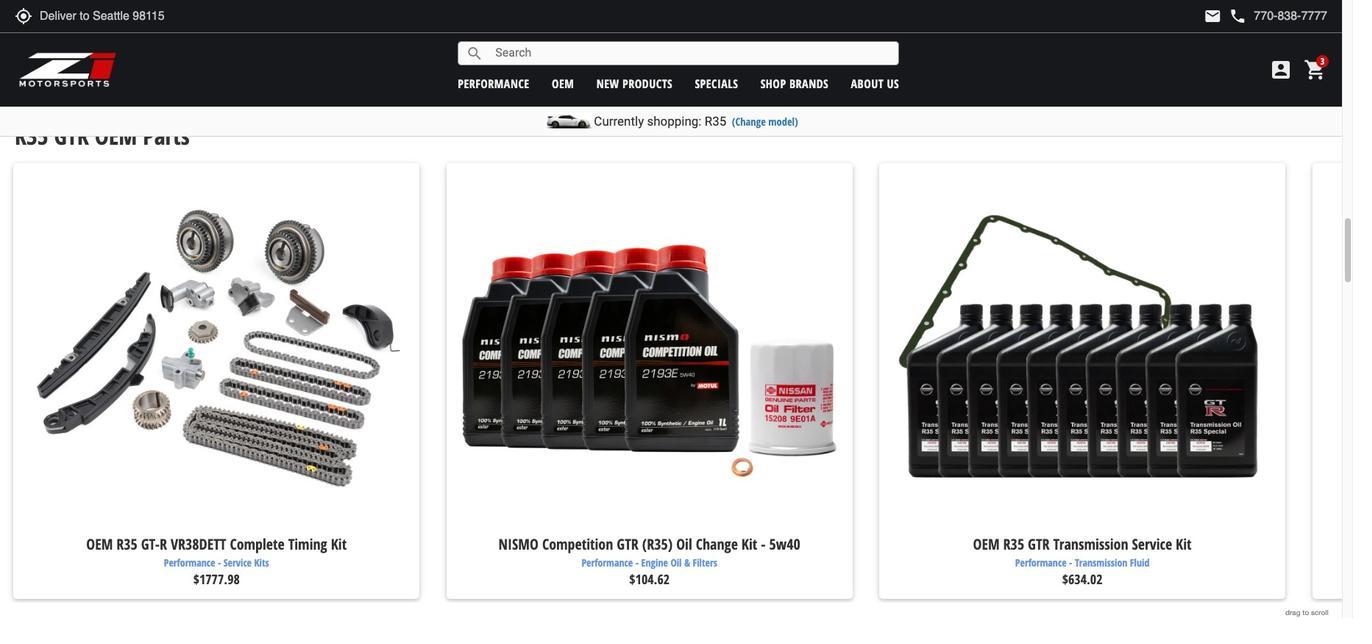 Task type: vqa. For each thing, say whether or not it's contained in the screenshot.


Task type: describe. For each thing, give the bounding box(es) containing it.
mail phone
[[1204, 7, 1247, 25]]

1 vertical spatial oil
[[671, 556, 682, 570]]

0 horizontal spatial gtr
[[54, 120, 89, 151]]

kit inside oem r35 gt-r vr38dett complete timing kit performance - service kits $1777.98
[[331, 535, 347, 555]]

performance - service kits link
[[24, 556, 409, 571]]

- inside oem r35 gt-r vr38dett complete timing kit performance - service kits $1777.98
[[218, 556, 221, 570]]

r
[[160, 535, 167, 555]]

1 vertical spatial transmission
[[1075, 556, 1128, 570]]

gt-
[[141, 535, 160, 555]]

performance inside nismo competition gtr (r35) oil change kit - 5w40 performance - engine oil & filters $104.62
[[582, 556, 633, 570]]

scroll
[[1312, 609, 1329, 617]]

drag to scroll
[[1286, 609, 1329, 617]]

0 vertical spatial transmission
[[1054, 535, 1129, 555]]

account_box link
[[1266, 58, 1297, 82]]

shopping_cart link
[[1301, 58, 1328, 82]]

oem for oem
[[552, 75, 574, 92]]

parts
[[143, 120, 190, 151]]

currently shopping: r35 (change model)
[[594, 114, 798, 129]]

oem for oem r35 gtr transmission service kit performance - transmission fluid $634.02
[[973, 535, 1000, 555]]

performance inside oem r35 gt-r vr38dett complete timing kit performance - service kits $1777.98
[[164, 556, 215, 570]]

(change model) link
[[732, 115, 798, 129]]

service inside the oem r35 gtr transmission service kit performance - transmission fluid $634.02
[[1132, 535, 1173, 555]]

performance inside the oem r35 gtr transmission service kit performance - transmission fluid $634.02
[[1016, 556, 1067, 570]]

(change
[[732, 115, 766, 129]]

- left 5w40
[[761, 535, 766, 555]]

specials link
[[695, 75, 738, 92]]

$634.02
[[1063, 571, 1103, 588]]

about us
[[851, 75, 900, 92]]

vr38dett
[[171, 535, 226, 555]]

new products link
[[597, 75, 673, 92]]

performance - engine oil & filters link
[[457, 556, 842, 571]]

to
[[1303, 609, 1309, 617]]

competition
[[542, 535, 613, 555]]

shop brands link
[[761, 75, 829, 92]]

specials
[[695, 75, 738, 92]]

Search search field
[[484, 42, 899, 65]]

shopping:
[[647, 114, 702, 129]]

gtr for nismo competition gtr (r35) oil change kit - 5w40
[[617, 535, 639, 555]]

performance
[[458, 75, 530, 92]]

5w40
[[769, 535, 801, 555]]

new
[[597, 75, 619, 92]]

mail
[[1204, 7, 1222, 25]]

- left engine
[[636, 556, 639, 570]]

my_location
[[15, 7, 32, 25]]

complete
[[230, 535, 285, 555]]

$104.62
[[629, 571, 670, 588]]

shop
[[761, 75, 786, 92]]

kits
[[254, 556, 269, 570]]

fluid
[[1130, 556, 1150, 570]]

gtr for oem r35 gtr transmission service kit
[[1028, 535, 1050, 555]]

phone
[[1229, 7, 1247, 25]]



Task type: locate. For each thing, give the bounding box(es) containing it.
shopping_cart
[[1304, 58, 1328, 82]]

oem inside the oem r35 gtr transmission service kit performance - transmission fluid $634.02
[[973, 535, 1000, 555]]

-
[[761, 535, 766, 555], [218, 556, 221, 570], [636, 556, 639, 570], [1069, 556, 1073, 570]]

kit inside nismo competition gtr (r35) oil change kit - 5w40 performance - engine oil & filters $104.62
[[742, 535, 758, 555]]

performance - transmission fluid link
[[890, 556, 1275, 571]]

oil up &
[[677, 535, 692, 555]]

oem r35 gt-r vr38dett complete timing kit performance - service kits $1777.98
[[86, 535, 347, 588]]

0 vertical spatial service
[[1132, 535, 1173, 555]]

mail link
[[1204, 7, 1222, 25]]

gtr inside the oem r35 gtr transmission service kit performance - transmission fluid $634.02
[[1028, 535, 1050, 555]]

timing
[[288, 535, 327, 555]]

new products
[[597, 75, 673, 92]]

gtr
[[54, 120, 89, 151], [617, 535, 639, 555], [1028, 535, 1050, 555]]

&
[[684, 556, 690, 570]]

kit
[[331, 535, 347, 555], [742, 535, 758, 555], [1176, 535, 1192, 555]]

account_box
[[1270, 58, 1293, 82]]

oem link
[[552, 75, 574, 92]]

r35 inside oem r35 gt-r vr38dett complete timing kit performance - service kits $1777.98
[[116, 535, 137, 555]]

about
[[851, 75, 884, 92]]

nismo
[[499, 535, 539, 555]]

oil
[[677, 535, 692, 555], [671, 556, 682, 570]]

2 horizontal spatial gtr
[[1028, 535, 1050, 555]]

gtr up performance - transmission fluid link
[[1028, 535, 1050, 555]]

- up $1777.98
[[218, 556, 221, 570]]

performance down competition
[[582, 556, 633, 570]]

nismo competition gtr (r35) oil change kit - 5w40 performance - engine oil & filters $104.62
[[499, 535, 801, 588]]

gtr down z1 motorsports logo
[[54, 120, 89, 151]]

r35 inside the oem r35 gtr transmission service kit performance - transmission fluid $634.02
[[1004, 535, 1025, 555]]

gtr up performance - engine oil & filters link
[[617, 535, 639, 555]]

us
[[887, 75, 900, 92]]

1 horizontal spatial kit
[[742, 535, 758, 555]]

(r35)
[[642, 535, 673, 555]]

r35 gtr oem parts
[[15, 120, 190, 151]]

oem
[[552, 75, 574, 92], [95, 120, 137, 151], [86, 535, 113, 555], [973, 535, 1000, 555]]

transmission
[[1054, 535, 1129, 555], [1075, 556, 1128, 570]]

performance down the vr38dett
[[164, 556, 215, 570]]

$1777.98
[[193, 571, 240, 588]]

1 kit from the left
[[331, 535, 347, 555]]

service inside oem r35 gt-r vr38dett complete timing kit performance - service kits $1777.98
[[224, 556, 252, 570]]

oil left &
[[671, 556, 682, 570]]

- inside the oem r35 gtr transmission service kit performance - transmission fluid $634.02
[[1069, 556, 1073, 570]]

filters
[[693, 556, 718, 570]]

2 performance from the left
[[582, 556, 633, 570]]

engine
[[641, 556, 668, 570]]

3 kit from the left
[[1176, 535, 1192, 555]]

1 horizontal spatial gtr
[[617, 535, 639, 555]]

about us link
[[851, 75, 900, 92]]

1 horizontal spatial service
[[1132, 535, 1173, 555]]

1 vertical spatial service
[[224, 556, 252, 570]]

2 horizontal spatial performance
[[1016, 556, 1067, 570]]

2 kit from the left
[[742, 535, 758, 555]]

3 performance from the left
[[1016, 556, 1067, 570]]

1 horizontal spatial performance
[[582, 556, 633, 570]]

oem r35 gtr transmission service kit performance - transmission fluid $634.02
[[973, 535, 1192, 588]]

1 performance from the left
[[164, 556, 215, 570]]

phone link
[[1229, 7, 1328, 25]]

transmission up performance - transmission fluid link
[[1054, 535, 1129, 555]]

oem for oem r35 gt-r vr38dett complete timing kit performance - service kits $1777.98
[[86, 535, 113, 555]]

brands
[[790, 75, 829, 92]]

change
[[696, 535, 738, 555]]

0 horizontal spatial performance
[[164, 556, 215, 570]]

gtr inside nismo competition gtr (r35) oil change kit - 5w40 performance - engine oil & filters $104.62
[[617, 535, 639, 555]]

oem inside oem r35 gt-r vr38dett complete timing kit performance - service kits $1777.98
[[86, 535, 113, 555]]

performance
[[164, 556, 215, 570], [582, 556, 633, 570], [1016, 556, 1067, 570]]

0 horizontal spatial kit
[[331, 535, 347, 555]]

0 vertical spatial oil
[[677, 535, 692, 555]]

service
[[1132, 535, 1173, 555], [224, 556, 252, 570]]

search
[[466, 45, 484, 62]]

service left the kits
[[224, 556, 252, 570]]

drag
[[1286, 609, 1301, 617]]

kit inside the oem r35 gtr transmission service kit performance - transmission fluid $634.02
[[1176, 535, 1192, 555]]

- up $634.02
[[1069, 556, 1073, 570]]

r35
[[705, 114, 727, 129], [15, 120, 48, 151], [116, 535, 137, 555], [1004, 535, 1025, 555]]

2 horizontal spatial kit
[[1176, 535, 1192, 555]]

service up fluid
[[1132, 535, 1173, 555]]

products
[[623, 75, 673, 92]]

performance link
[[458, 75, 530, 92]]

shop brands
[[761, 75, 829, 92]]

0 horizontal spatial service
[[224, 556, 252, 570]]

currently
[[594, 114, 644, 129]]

stopping power replace your gtr brakes and upgrade for better stopping power image
[[0, 0, 1343, 87]]

z1 motorsports logo image
[[18, 52, 117, 88]]

model)
[[769, 115, 798, 129]]

performance up $634.02
[[1016, 556, 1067, 570]]

transmission up $634.02
[[1075, 556, 1128, 570]]



